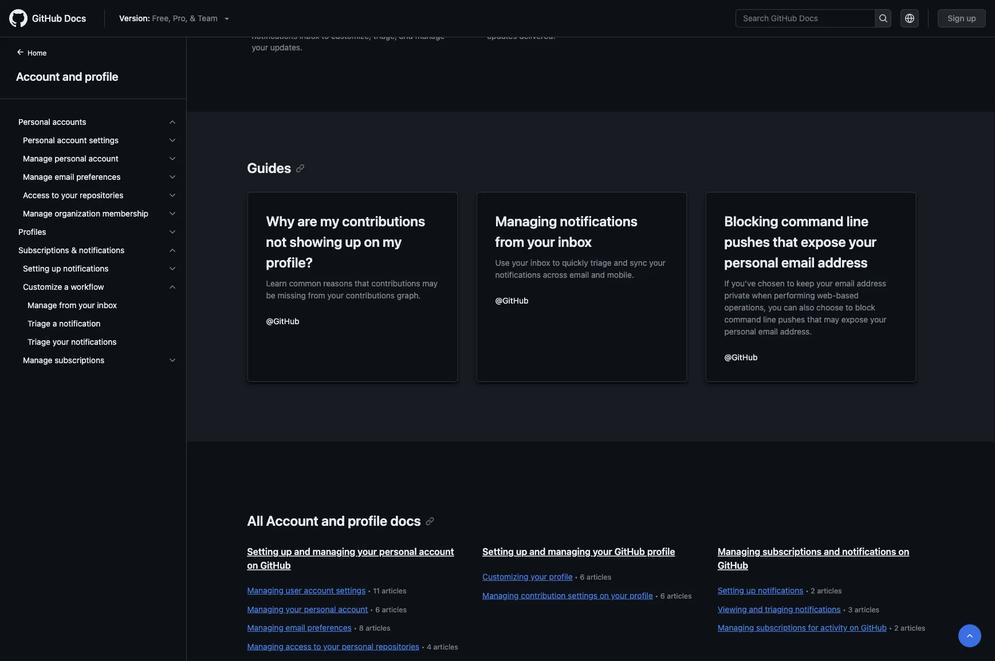 Task type: describe. For each thing, give the bounding box(es) containing it.
1 vertical spatial for
[[808, 623, 818, 633]]

subscriptions for manage subscriptions
[[55, 356, 104, 365]]

blocking command line pushes that expose your personal email address
[[724, 213, 877, 270]]

line inside if you've chosen to keep your email address private when performing web-based operations, you can also choose to block command line pushes that may expose your personal email address.
[[763, 315, 776, 324]]

choose the type of activity on github that you want to receive notifications for and how you want these updates delivered.
[[487, 8, 688, 41]]

sc 9kayk9 0 image for manage subscriptions
[[168, 356, 177, 365]]

managing for managing user account settings • 11 articles
[[247, 586, 284, 595]]

customize a workflow element for workflow
[[9, 296, 186, 351]]

personal inside blocking command line pushes that expose your personal email address
[[724, 254, 779, 270]]

• inside managing user account settings • 11 articles
[[368, 587, 371, 595]]

managing subscriptions and notifications on github link
[[718, 546, 909, 571]]

articles inside managing user account settings • 11 articles
[[382, 587, 407, 595]]

profiles
[[18, 227, 46, 237]]

email up access
[[286, 623, 305, 633]]

graph.
[[397, 290, 421, 300]]

workflow
[[71, 282, 104, 292]]

command inside blocking command line pushes that expose your personal email address
[[781, 213, 844, 229]]

articles inside customizing your profile • 6 articles
[[587, 573, 611, 581]]

all account and profile docs
[[247, 513, 421, 529]]

triage for triage your notifications
[[28, 337, 50, 347]]

setting for setting up and managing your personal account on github
[[247, 546, 279, 557]]

triage your notifications link
[[14, 333, 182, 351]]

that inside if you've chosen to keep your email address private when performing web-based operations, you can also choose to block command line pushes that may expose your personal email address.
[[807, 315, 822, 324]]

sc 9kayk9 0 image for manage personal account
[[168, 154, 177, 163]]

to inside 'use your inbox to quickly triage and sync your notifications across email and mobile.'
[[552, 258, 560, 267]]

2 horizontal spatial activity
[[821, 623, 847, 633]]

customizing your profile • 6 articles
[[482, 572, 611, 582]]

3
[[848, 605, 853, 614]]

setting for setting up and managing your github profile
[[482, 546, 514, 557]]

setting up and managing your github profile link
[[482, 546, 675, 557]]

home
[[28, 49, 47, 57]]

profile?
[[266, 254, 313, 270]]

managing your personal account • 6 articles
[[247, 604, 407, 614]]

chosen
[[758, 278, 785, 288]]

manage for manage subscriptions
[[23, 356, 52, 365]]

managing notifications from your inbox
[[495, 213, 638, 250]]

your inside setting up and managing your personal account on github
[[358, 546, 377, 557]]

docs
[[390, 513, 421, 529]]

pushes inside if you've chosen to keep your email address private when performing web-based operations, you can also choose to block command line pushes that may expose your personal email address.
[[778, 315, 805, 324]]

customize a workflow element for notifications
[[9, 278, 186, 351]]

sc 9kayk9 0 image inside personal accounts dropdown button
[[168, 117, 177, 127]]

across
[[543, 270, 567, 279]]

also
[[799, 303, 814, 312]]

missing
[[278, 290, 306, 300]]

managing subscriptions for activity on github • 2 articles
[[718, 623, 925, 633]]

activity inside the notifications provide updates about the activity on github.com that you've subscribed to. you can use the notifications inbox to customize, triage, and manage your updates.
[[400, 8, 427, 18]]

free,
[[152, 13, 171, 23]]

managing contribution settings on your profile • 6 articles
[[482, 591, 692, 600]]

setting up and managing your personal account on github link
[[247, 546, 454, 571]]

github inside managing subscriptions and notifications on github
[[718, 560, 748, 571]]

0 horizontal spatial the
[[386, 8, 398, 18]]

all
[[247, 513, 263, 529]]

setting up viewing
[[718, 586, 744, 595]]

manage email preferences button
[[14, 168, 182, 186]]

be
[[266, 290, 275, 300]]

provide
[[301, 8, 328, 18]]

email inside 'use your inbox to quickly triage and sync your notifications across email and mobile.'
[[570, 270, 589, 279]]

manage subscriptions button
[[14, 351, 182, 370]]

articles inside managing contribution settings on your profile • 6 articles
[[667, 592, 692, 600]]

not
[[266, 234, 287, 250]]

you inside if you've chosen to keep your email address private when performing web-based operations, you can also choose to block command line pushes that may expose your personal email address.
[[768, 303, 782, 312]]

on inside setting up and managing your personal account on github
[[247, 560, 258, 571]]

8
[[359, 624, 364, 632]]

and inside managing subscriptions and notifications on github
[[824, 546, 840, 557]]

1 horizontal spatial you
[[645, 8, 658, 18]]

0 vertical spatial &
[[190, 13, 195, 23]]

account and profile link
[[14, 68, 172, 85]]

• inside managing your personal account • 6 articles
[[370, 605, 373, 614]]

triage for triage a notification
[[28, 319, 50, 328]]

from inside customize a workflow element
[[59, 301, 76, 310]]

learn
[[266, 278, 287, 288]]

based
[[836, 290, 859, 300]]

notifications inside customize a workflow element
[[71, 337, 117, 347]]

choose
[[487, 8, 515, 18]]

setting up and managing your personal account on github
[[247, 546, 454, 571]]

mobile.
[[607, 270, 634, 279]]

a for triage
[[53, 319, 57, 328]]

subscriptions & notifications element containing setting up notifications
[[9, 260, 186, 370]]

command inside if you've chosen to keep your email address private when performing web-based operations, you can also choose to block command line pushes that may expose your personal email address.
[[724, 315, 761, 324]]

notifications inside 'use your inbox to quickly triage and sync your notifications across email and mobile.'
[[495, 270, 541, 279]]

articles inside managing your personal account • 6 articles
[[382, 605, 407, 614]]

github inside choose the type of activity on github that you want to receive notifications for and how you want these updates delivered.
[[600, 8, 626, 18]]

personal inside dropdown button
[[55, 154, 86, 163]]

1 horizontal spatial the
[[443, 20, 455, 29]]

if
[[724, 278, 729, 288]]

email inside blocking command line pushes that expose your personal email address
[[781, 254, 815, 270]]

managing email preferences • 8 articles
[[247, 623, 390, 633]]

setting up notifications • 2 articles
[[718, 586, 842, 595]]

manage for manage organization membership
[[23, 209, 52, 218]]

notifications
[[252, 8, 299, 18]]

• inside setting up notifications • 2 articles
[[806, 587, 809, 595]]

11
[[373, 587, 380, 595]]

articles inside managing access to your personal repositories • 4 articles
[[433, 643, 458, 651]]

inbox inside the notifications provide updates about the activity on github.com that you've subscribed to. you can use the notifications inbox to customize, triage, and manage your updates.
[[299, 31, 319, 41]]

why are my contributions not showing up on my profile?
[[266, 213, 425, 270]]

pro,
[[173, 13, 188, 23]]

address inside blocking command line pushes that expose your personal email address
[[818, 254, 868, 270]]

managing for managing subscriptions and notifications on github
[[718, 546, 760, 557]]

to inside choose the type of activity on github that you want to receive notifications for and how you want these updates delivered.
[[681, 8, 688, 18]]

and inside choose the type of activity on github that you want to receive notifications for and how you want these updates delivered.
[[576, 20, 590, 29]]

personal accounts element containing personal accounts
[[9, 113, 186, 223]]

september 23 element
[[722, 2, 780, 12]]

notifications provide updates about the activity on github.com that you've subscribed to. you can use the notifications inbox to customize, triage, and manage your updates.
[[252, 8, 455, 52]]

personal account settings
[[23, 135, 119, 145]]

your inside dropdown button
[[61, 190, 78, 200]]

1 vertical spatial want
[[625, 20, 643, 29]]

customize
[[23, 282, 62, 292]]

you've inside if you've chosen to keep your email address private when performing web-based operations, you can also choose to block command line pushes that may expose your personal email address.
[[732, 278, 756, 288]]

profiles button
[[14, 223, 182, 241]]

to inside dropdown button
[[52, 190, 59, 200]]

up for setting up and managing your github profile
[[516, 546, 527, 557]]

home link
[[11, 48, 65, 59]]

account up managing your personal account • 6 articles
[[304, 586, 334, 595]]

activity inside choose the type of activity on github that you want to receive notifications for and how you want these updates delivered.
[[560, 8, 587, 18]]

account inside setting up and managing your personal account on github
[[419, 546, 454, 557]]

may inside learn common reasons that contributions may be missing from your contributions graph.
[[422, 278, 438, 288]]

access to your repositories button
[[14, 186, 182, 205]]

use your inbox to quickly triage and sync your notifications across email and mobile.
[[495, 258, 666, 279]]

your inside blocking command line pushes that expose your personal email address
[[849, 234, 877, 250]]

settings for managing contribution settings on your profile • 6 articles
[[568, 591, 598, 600]]

why
[[266, 213, 295, 229]]

1 vertical spatial you
[[609, 20, 623, 29]]

the inside choose the type of activity on github that you want to receive notifications for and how you want these updates delivered.
[[517, 8, 529, 18]]

articles inside setting up notifications • 2 articles
[[817, 587, 842, 595]]

guides link
[[247, 160, 305, 176]]

notifications inside dropdown button
[[63, 264, 109, 273]]

triage your notifications
[[28, 337, 117, 347]]

notifications inside the notifications provide updates about the activity on github.com that you've subscribed to. you can use the notifications inbox to customize, triage, and manage your updates.
[[252, 31, 297, 41]]

repositories inside 'access to your repositories' dropdown button
[[80, 190, 123, 200]]

email inside dropdown button
[[55, 172, 74, 182]]

personal accounts
[[18, 117, 86, 127]]

manage subscriptions
[[23, 356, 104, 365]]

articles inside managing email preferences • 8 articles
[[366, 624, 390, 632]]

triaging
[[765, 604, 793, 614]]

account inside manage personal account dropdown button
[[89, 154, 118, 163]]

manage
[[415, 31, 445, 41]]

pushes inside blocking command line pushes that expose your personal email address
[[724, 234, 770, 250]]

sc 9kayk9 0 image for settings
[[168, 136, 177, 145]]

a for customize
[[64, 282, 69, 292]]

and inside setting up and managing your personal account on github
[[294, 546, 310, 557]]

on inside why are my contributions not showing up on my profile?
[[364, 234, 380, 250]]

inbox inside 'use your inbox to quickly triage and sync your notifications across email and mobile.'
[[530, 258, 550, 267]]

updates inside the notifications provide updates about the activity on github.com that you've subscribed to. you can use the notifications inbox to customize, triage, and manage your updates.
[[331, 8, 361, 18]]

can inside the notifications provide updates about the activity on github.com that you've subscribed to. you can use the notifications inbox to customize, triage, and manage your updates.
[[412, 20, 425, 29]]

manage organization membership
[[23, 209, 148, 218]]

notifications inside managing notifications from your inbox
[[560, 213, 638, 229]]

september 23
[[722, 2, 780, 12]]

sc 9kayk9 0 image for your
[[168, 191, 177, 200]]

choose
[[817, 303, 843, 312]]

• inside customizing your profile • 6 articles
[[575, 573, 578, 581]]

notifications inside managing subscriptions and notifications on github
[[842, 546, 896, 557]]

receive
[[487, 20, 514, 29]]

sc 9kayk9 0 image inside 'profiles' dropdown button
[[168, 227, 177, 237]]

0 vertical spatial want
[[661, 8, 678, 18]]

managing user account settings • 11 articles
[[247, 586, 407, 595]]

sync
[[630, 258, 647, 267]]

line inside blocking command line pushes that expose your personal email address
[[847, 213, 869, 229]]

1 vertical spatial account
[[266, 513, 318, 529]]

customize,
[[331, 31, 371, 41]]

account up 8
[[338, 604, 368, 614]]

1 horizontal spatial settings
[[336, 586, 366, 595]]

access
[[286, 642, 311, 651]]

expose inside if you've chosen to keep your email address private when performing web-based operations, you can also choose to block command line pushes that may expose your personal email address.
[[842, 315, 868, 324]]

showing
[[290, 234, 342, 250]]

september
[[722, 2, 766, 12]]

on inside choose the type of activity on github that you want to receive notifications for and how you want these updates delivered.
[[589, 8, 598, 18]]

select language: current language is english image
[[905, 14, 915, 23]]

use
[[428, 20, 441, 29]]

docs
[[64, 13, 86, 24]]

and inside the notifications provide updates about the activity on github.com that you've subscribed to. you can use the notifications inbox to customize, triage, and manage your updates.
[[399, 31, 413, 41]]

2 inside managing subscriptions for activity on github • 2 articles
[[894, 624, 899, 632]]

address inside if you've chosen to keep your email address private when performing web-based operations, you can also choose to block command line pushes that may expose your personal email address.
[[857, 278, 886, 288]]

inbox inside managing notifications from your inbox
[[558, 234, 592, 250]]

can inside if you've chosen to keep your email address private when performing web-based operations, you can also choose to block command line pushes that may expose your personal email address.
[[784, 303, 797, 312]]

github inside setting up and managing your personal account on github
[[260, 560, 291, 571]]

subscriptions for managing subscriptions for activity on github • 2 articles
[[756, 623, 806, 633]]

expose inside blocking command line pushes that expose your personal email address
[[801, 234, 846, 250]]

search image
[[879, 14, 888, 23]]

updates.
[[270, 43, 303, 52]]

customize a workflow button
[[14, 278, 182, 296]]

notification
[[59, 319, 100, 328]]

you've inside the notifications provide updates about the activity on github.com that you've subscribed to. you can use the notifications inbox to customize, triage, and manage your updates.
[[315, 20, 339, 29]]

triage,
[[374, 31, 397, 41]]



Task type: vqa. For each thing, say whether or not it's contained in the screenshot.


Task type: locate. For each thing, give the bounding box(es) containing it.
customizing
[[482, 572, 529, 582]]

if you've chosen to keep your email address private when performing web-based operations, you can also choose to block command line pushes that may expose your personal email address.
[[724, 278, 887, 336]]

and
[[576, 20, 590, 29], [399, 31, 413, 41], [62, 69, 82, 83], [614, 258, 628, 267], [591, 270, 605, 279], [321, 513, 345, 529], [294, 546, 310, 557], [529, 546, 546, 557], [824, 546, 840, 557], [749, 604, 763, 614]]

triage a notification
[[28, 319, 100, 328]]

repositories left 4
[[376, 642, 419, 651]]

up for sign up
[[967, 13, 976, 23]]

a
[[64, 282, 69, 292], [53, 319, 57, 328]]

0 horizontal spatial a
[[53, 319, 57, 328]]

@github for managing notifications from your inbox
[[495, 296, 529, 305]]

• inside viewing and triaging notifications • 3 articles
[[843, 605, 846, 614]]

delivered.
[[519, 31, 555, 41]]

1 vertical spatial can
[[784, 303, 797, 312]]

setting for setting up notifications
[[23, 264, 49, 273]]

managing down all account and profile docs
[[313, 546, 355, 557]]

1 horizontal spatial updates
[[487, 31, 517, 41]]

1 horizontal spatial command
[[781, 213, 844, 229]]

0 vertical spatial pushes
[[724, 234, 770, 250]]

0 horizontal spatial repositories
[[80, 190, 123, 200]]

6
[[580, 573, 585, 581], [660, 592, 665, 600], [375, 605, 380, 614]]

viewing
[[718, 604, 747, 614]]

all account and profile docs link
[[247, 513, 435, 529]]

0 vertical spatial you
[[645, 8, 658, 18]]

account right the all
[[266, 513, 318, 529]]

inbox inside account and profile element
[[97, 301, 117, 310]]

2 vertical spatial subscriptions
[[756, 623, 806, 633]]

updates
[[331, 8, 361, 18], [487, 31, 517, 41]]

github docs link
[[9, 9, 95, 28]]

1 horizontal spatial you've
[[732, 278, 756, 288]]

block
[[855, 303, 875, 312]]

0 vertical spatial line
[[847, 213, 869, 229]]

0 vertical spatial you've
[[315, 20, 339, 29]]

• inside managing email preferences • 8 articles
[[354, 624, 357, 632]]

managing access to your personal repositories • 4 articles
[[247, 642, 458, 651]]

personal for personal accounts
[[18, 117, 50, 127]]

1 vertical spatial 2
[[894, 624, 899, 632]]

articles inside viewing and triaging notifications • 3 articles
[[855, 605, 880, 614]]

0 vertical spatial command
[[781, 213, 844, 229]]

@github down operations,
[[724, 352, 758, 362]]

up up user
[[281, 546, 292, 557]]

1 horizontal spatial want
[[661, 8, 678, 18]]

the left the type
[[517, 8, 529, 18]]

triage
[[590, 258, 612, 267]]

pushes
[[724, 234, 770, 250], [778, 315, 805, 324]]

setting inside setting up and managing your personal account on github
[[247, 546, 279, 557]]

1 vertical spatial 6
[[660, 592, 665, 600]]

managing for managing email preferences • 8 articles
[[247, 623, 284, 633]]

personal accounts element
[[9, 113, 186, 223], [9, 131, 186, 223]]

1 horizontal spatial 6
[[580, 573, 585, 581]]

inbox down provide
[[299, 31, 319, 41]]

settings right contribution
[[568, 591, 598, 600]]

preferences down managing your personal account • 6 articles
[[307, 623, 352, 633]]

your inside managing notifications from your inbox
[[527, 234, 555, 250]]

your inside the notifications provide updates about the activity on github.com that you've subscribed to. you can use the notifications inbox to customize, triage, and manage your updates.
[[252, 43, 268, 52]]

on
[[429, 8, 438, 18], [589, 8, 598, 18], [364, 234, 380, 250], [899, 546, 909, 557], [247, 560, 258, 571], [600, 591, 609, 600], [850, 623, 859, 633]]

my right are
[[320, 213, 339, 229]]

for down viewing and triaging notifications • 3 articles
[[808, 623, 818, 633]]

5 sc 9kayk9 0 image from the top
[[168, 264, 177, 273]]

0 horizontal spatial may
[[422, 278, 438, 288]]

sc 9kayk9 0 image inside subscriptions & notifications dropdown button
[[168, 246, 177, 255]]

up
[[967, 13, 976, 23], [345, 234, 361, 250], [52, 264, 61, 273], [281, 546, 292, 557], [516, 546, 527, 557], [746, 586, 756, 595]]

triage
[[28, 319, 50, 328], [28, 337, 50, 347]]

& up setting up notifications
[[71, 245, 77, 255]]

2
[[811, 587, 815, 595], [894, 624, 899, 632]]

managing subscriptions and notifications on github
[[718, 546, 909, 571]]

1 horizontal spatial activity
[[560, 8, 587, 18]]

subscriptions & notifications element containing subscriptions & notifications
[[9, 241, 186, 370]]

articles inside managing subscriptions for activity on github • 2 articles
[[901, 624, 925, 632]]

1 horizontal spatial account
[[266, 513, 318, 529]]

personal account settings button
[[14, 131, 182, 150]]

1 vertical spatial a
[[53, 319, 57, 328]]

0 horizontal spatial account
[[16, 69, 60, 83]]

setting up customize
[[23, 264, 49, 273]]

• inside managing contribution settings on your profile • 6 articles
[[655, 592, 658, 600]]

None search field
[[736, 9, 892, 28]]

can left use
[[412, 20, 425, 29]]

on inside managing subscriptions and notifications on github
[[899, 546, 909, 557]]

scroll to top image
[[965, 631, 975, 641]]

managing for github
[[548, 546, 591, 557]]

1 vertical spatial triage
[[28, 337, 50, 347]]

1 horizontal spatial repositories
[[376, 642, 419, 651]]

sc 9kayk9 0 image inside setting up notifications dropdown button
[[168, 264, 177, 273]]

access to your repositories
[[23, 190, 123, 200]]

0 horizontal spatial can
[[412, 20, 425, 29]]

personal down the 'docs'
[[379, 546, 417, 557]]

6 inside customizing your profile • 6 articles
[[580, 573, 585, 581]]

from down common
[[308, 290, 325, 300]]

1 vertical spatial command
[[724, 315, 761, 324]]

setting up notifications
[[23, 264, 109, 273]]

personal for personal account settings
[[23, 135, 55, 145]]

0 horizontal spatial @github
[[266, 316, 299, 326]]

a left notification
[[53, 319, 57, 328]]

personal
[[18, 117, 50, 127], [23, 135, 55, 145]]

subscriptions inside dropdown button
[[55, 356, 104, 365]]

subscriptions & notifications
[[18, 245, 125, 255]]

notifications inside choose the type of activity on github that you want to receive notifications for and how you want these updates delivered.
[[516, 20, 561, 29]]

1 vertical spatial my
[[383, 234, 402, 250]]

customize a workflow
[[23, 282, 104, 292]]

0 vertical spatial updates
[[331, 8, 361, 18]]

from inside managing notifications from your inbox
[[495, 234, 524, 250]]

up up customizing
[[516, 546, 527, 557]]

a down setting up notifications
[[64, 282, 69, 292]]

setting inside dropdown button
[[23, 264, 49, 273]]

0 vertical spatial can
[[412, 20, 425, 29]]

quickly
[[562, 258, 588, 267]]

from inside learn common reasons that contributions may be missing from your contributions graph.
[[308, 290, 325, 300]]

can down performing
[[784, 303, 797, 312]]

account up manage personal account
[[57, 135, 87, 145]]

@github
[[495, 296, 529, 305], [266, 316, 299, 326], [724, 352, 758, 362]]

1 horizontal spatial preferences
[[307, 623, 352, 633]]

viewing and triaging notifications • 3 articles
[[718, 604, 880, 614]]

address
[[818, 254, 868, 270], [857, 278, 886, 288]]

4 sc 9kayk9 0 image from the top
[[168, 246, 177, 255]]

email up based
[[835, 278, 855, 288]]

personal up "chosen"
[[724, 254, 779, 270]]

performing
[[774, 290, 815, 300]]

sc 9kayk9 0 image for manage email preferences
[[168, 172, 177, 182]]

inbox
[[299, 31, 319, 41], [558, 234, 592, 250], [530, 258, 550, 267], [97, 301, 117, 310]]

managing
[[495, 213, 557, 229], [718, 546, 760, 557], [247, 586, 284, 595], [482, 591, 519, 600], [247, 604, 284, 614], [247, 623, 284, 633], [718, 623, 754, 633], [247, 642, 284, 651]]

settings inside dropdown button
[[89, 135, 119, 145]]

sc 9kayk9 0 image for workflow
[[168, 282, 177, 292]]

0 horizontal spatial from
[[59, 301, 76, 310]]

manage personal account button
[[14, 150, 182, 168]]

organization
[[55, 209, 100, 218]]

contribution
[[521, 591, 566, 600]]

that inside blocking command line pushes that expose your personal email address
[[773, 234, 798, 250]]

1 horizontal spatial my
[[383, 234, 402, 250]]

managing for managing contribution settings on your profile • 6 articles
[[482, 591, 519, 600]]

1 horizontal spatial may
[[824, 315, 839, 324]]

contributions inside why are my contributions not showing up on my profile?
[[342, 213, 425, 229]]

0 vertical spatial @github
[[495, 296, 529, 305]]

manage for manage from your inbox
[[28, 301, 57, 310]]

managing for personal
[[313, 546, 355, 557]]

up inside setting up and managing your personal account on github
[[281, 546, 292, 557]]

these
[[645, 20, 666, 29]]

preferences
[[76, 172, 121, 182], [307, 623, 352, 633]]

pushes down blocking
[[724, 234, 770, 250]]

subscriptions down the triage your notifications
[[55, 356, 104, 365]]

@github down missing
[[266, 316, 299, 326]]

0 vertical spatial my
[[320, 213, 339, 229]]

managing for managing notifications from your inbox
[[495, 213, 557, 229]]

subscriptions up setting up notifications • 2 articles
[[763, 546, 822, 557]]

pushes up address.
[[778, 315, 805, 324]]

setting up customizing
[[482, 546, 514, 557]]

github inside "link"
[[32, 13, 62, 24]]

sc 9kayk9 0 image
[[168, 154, 177, 163], [168, 172, 177, 182], [168, 209, 177, 218], [168, 246, 177, 255], [168, 264, 177, 273], [168, 356, 177, 365]]

email down manage personal account
[[55, 172, 74, 182]]

setting up notifications button
[[14, 260, 182, 278]]

to.
[[384, 20, 394, 29]]

customize a workflow element containing manage from your inbox
[[9, 296, 186, 351]]

2 vertical spatial @github
[[724, 352, 758, 362]]

1 sc 9kayk9 0 image from the top
[[168, 154, 177, 163]]

up inside dropdown button
[[52, 264, 61, 273]]

1 personal accounts element from the top
[[9, 113, 186, 223]]

0 vertical spatial personal
[[18, 117, 50, 127]]

&
[[190, 13, 195, 23], [71, 245, 77, 255]]

triage inside 'link'
[[28, 319, 50, 328]]

triangle down image
[[222, 14, 231, 23]]

0 horizontal spatial my
[[320, 213, 339, 229]]

activity
[[400, 8, 427, 18], [560, 8, 587, 18], [821, 623, 847, 633]]

managing for managing access to your personal repositories • 4 articles
[[247, 642, 284, 651]]

email
[[55, 172, 74, 182], [781, 254, 815, 270], [570, 270, 589, 279], [835, 278, 855, 288], [758, 327, 778, 336], [286, 623, 305, 633]]

line
[[847, 213, 869, 229], [763, 315, 776, 324]]

managing inside setting up and managing your personal account on github
[[313, 546, 355, 557]]

2 horizontal spatial from
[[495, 234, 524, 250]]

1 vertical spatial expose
[[842, 315, 868, 324]]

0 horizontal spatial you've
[[315, 20, 339, 29]]

2 sc 9kayk9 0 image from the top
[[168, 172, 177, 182]]

you've up private
[[732, 278, 756, 288]]

setting down the all
[[247, 546, 279, 557]]

0 horizontal spatial pushes
[[724, 234, 770, 250]]

1 sc 9kayk9 0 image from the top
[[168, 117, 177, 127]]

managing inside managing notifications from your inbox
[[495, 213, 557, 229]]

setting
[[23, 264, 49, 273], [247, 546, 279, 557], [482, 546, 514, 557], [718, 586, 744, 595]]

subscriptions
[[18, 245, 69, 255]]

preferences down manage personal account dropdown button
[[76, 172, 121, 182]]

command
[[781, 213, 844, 229], [724, 315, 761, 324]]

managing up customizing your profile • 6 articles
[[548, 546, 591, 557]]

a inside 'link'
[[53, 319, 57, 328]]

up inside why are my contributions not showing up on my profile?
[[345, 234, 361, 250]]

0 horizontal spatial want
[[625, 20, 643, 29]]

up for setting up notifications
[[52, 264, 61, 273]]

you down when
[[768, 303, 782, 312]]

customize a workflow element
[[9, 278, 186, 351], [9, 296, 186, 351]]

personal accounts element containing personal account settings
[[9, 131, 186, 223]]

1 customize a workflow element from the top
[[9, 278, 186, 351]]

personal down personal account settings
[[55, 154, 86, 163]]

sc 9kayk9 0 image inside the manage email preferences dropdown button
[[168, 172, 177, 182]]

managing
[[313, 546, 355, 557], [548, 546, 591, 557]]

you right 'how'
[[609, 20, 623, 29]]

github
[[600, 8, 626, 18], [32, 13, 62, 24], [615, 546, 645, 557], [260, 560, 291, 571], [718, 560, 748, 571], [861, 623, 887, 633]]

inbox up quickly
[[558, 234, 592, 250]]

on inside the notifications provide updates about the activity on github.com that you've subscribed to. you can use the notifications inbox to customize, triage, and manage your updates.
[[429, 8, 438, 18]]

1 subscriptions & notifications element from the top
[[9, 241, 186, 370]]

5 sc 9kayk9 0 image from the top
[[168, 282, 177, 292]]

0 vertical spatial a
[[64, 282, 69, 292]]

• inside managing access to your personal repositories • 4 articles
[[421, 643, 425, 651]]

1 horizontal spatial pushes
[[778, 315, 805, 324]]

personal inside if you've chosen to keep your email address private when performing web-based operations, you can also choose to block command line pushes that may expose your personal email address.
[[724, 327, 756, 336]]

4 sc 9kayk9 0 image from the top
[[168, 227, 177, 237]]

account
[[16, 69, 60, 83], [266, 513, 318, 529]]

up right sign
[[967, 13, 976, 23]]

4
[[427, 643, 431, 651]]

1 horizontal spatial a
[[64, 282, 69, 292]]

my up "graph."
[[383, 234, 402, 250]]

1 vertical spatial pushes
[[778, 315, 805, 324]]

• inside managing subscriptions for activity on github • 2 articles
[[889, 624, 892, 632]]

manage personal account
[[23, 154, 118, 163]]

managing for managing subscriptions for activity on github • 2 articles
[[718, 623, 754, 633]]

managing for managing your personal account • 6 articles
[[247, 604, 284, 614]]

0 vertical spatial contributions
[[342, 213, 425, 229]]

1 vertical spatial contributions
[[371, 278, 420, 288]]

that
[[628, 8, 643, 18], [298, 20, 313, 29], [773, 234, 798, 250], [355, 278, 369, 288], [807, 315, 822, 324]]

1 vertical spatial personal
[[23, 135, 55, 145]]

2 horizontal spatial 6
[[660, 592, 665, 600]]

0 horizontal spatial 6
[[375, 605, 380, 614]]

from up use at the top of page
[[495, 234, 524, 250]]

account down "personal account settings" dropdown button
[[89, 154, 118, 163]]

tooltip
[[959, 624, 981, 647]]

to inside the notifications provide updates about the activity on github.com that you've subscribed to. you can use the notifications inbox to customize, triage, and manage your updates.
[[322, 31, 329, 41]]

subscriptions down triaging
[[756, 623, 806, 633]]

email down quickly
[[570, 270, 589, 279]]

that inside learn common reasons that contributions may be missing from your contributions graph.
[[355, 278, 369, 288]]

settings down personal accounts dropdown button
[[89, 135, 119, 145]]

2 triage from the top
[[28, 337, 50, 347]]

2 horizontal spatial you
[[768, 303, 782, 312]]

inbox up 'across'
[[530, 258, 550, 267]]

manage for manage email preferences
[[23, 172, 52, 182]]

sign up
[[948, 13, 976, 23]]

you've down provide
[[315, 20, 339, 29]]

expose down block
[[842, 315, 868, 324]]

for left 'how'
[[564, 20, 574, 29]]

manage for manage personal account
[[23, 154, 52, 163]]

want up these
[[661, 8, 678, 18]]

may inside if you've chosen to keep your email address private when performing web-based operations, you can also choose to block command line pushes that may expose your personal email address.
[[824, 315, 839, 324]]

account and profile element
[[0, 46, 187, 660]]

1 horizontal spatial &
[[190, 13, 195, 23]]

0 vertical spatial may
[[422, 278, 438, 288]]

0 vertical spatial 2
[[811, 587, 815, 595]]

managing inside managing subscriptions and notifications on github
[[718, 546, 760, 557]]

1 vertical spatial subscriptions
[[763, 546, 822, 557]]

0 horizontal spatial preferences
[[76, 172, 121, 182]]

up for setting up and managing your personal account on github
[[281, 546, 292, 557]]

6 sc 9kayk9 0 image from the top
[[168, 356, 177, 365]]

that inside the notifications provide updates about the activity on github.com that you've subscribed to. you can use the notifications inbox to customize, triage, and manage your updates.
[[298, 20, 313, 29]]

2 sc 9kayk9 0 image from the top
[[168, 136, 177, 145]]

account inside "personal account settings" dropdown button
[[57, 135, 87, 145]]

preferences for manage email preferences
[[76, 172, 121, 182]]

email left address.
[[758, 327, 778, 336]]

keep
[[797, 278, 814, 288]]

1 vertical spatial you've
[[732, 278, 756, 288]]

email up keep on the right of the page
[[781, 254, 815, 270]]

expose up keep on the right of the page
[[801, 234, 846, 250]]

1 horizontal spatial for
[[808, 623, 818, 633]]

the
[[386, 8, 398, 18], [517, 8, 529, 18], [443, 20, 455, 29]]

address up block
[[857, 278, 886, 288]]

updates inside choose the type of activity on github that you want to receive notifications for and how you want these updates delivered.
[[487, 31, 517, 41]]

1 horizontal spatial managing
[[548, 546, 591, 557]]

up up viewing
[[746, 586, 756, 595]]

up right showing
[[345, 234, 361, 250]]

how
[[592, 20, 607, 29]]

0 vertical spatial account
[[16, 69, 60, 83]]

sc 9kayk9 0 image
[[168, 117, 177, 127], [168, 136, 177, 145], [168, 191, 177, 200], [168, 227, 177, 237], [168, 282, 177, 292]]

1 managing from the left
[[313, 546, 355, 557]]

1 vertical spatial preferences
[[307, 623, 352, 633]]

1 horizontal spatial @github
[[495, 296, 529, 305]]

you've
[[315, 20, 339, 29], [732, 278, 756, 288]]

0 horizontal spatial managing
[[313, 546, 355, 557]]

sc 9kayk9 0 image for setting up notifications
[[168, 264, 177, 273]]

my
[[320, 213, 339, 229], [383, 234, 402, 250]]

2 vertical spatial from
[[59, 301, 76, 310]]

1 vertical spatial address
[[857, 278, 886, 288]]

0 vertical spatial triage
[[28, 319, 50, 328]]

guides
[[247, 160, 291, 176]]

6 inside managing your personal account • 6 articles
[[375, 605, 380, 614]]

1 horizontal spatial from
[[308, 290, 325, 300]]

personal down 8
[[342, 642, 374, 651]]

account down home link
[[16, 69, 60, 83]]

personal inside dropdown button
[[23, 135, 55, 145]]

0 vertical spatial address
[[818, 254, 868, 270]]

subscriptions & notifications element
[[9, 241, 186, 370], [9, 260, 186, 370]]

you
[[645, 8, 658, 18], [609, 20, 623, 29], [768, 303, 782, 312]]

2 vertical spatial contributions
[[346, 290, 395, 300]]

2 subscriptions & notifications element from the top
[[9, 260, 186, 370]]

version:
[[119, 13, 150, 23]]

0 horizontal spatial &
[[71, 245, 77, 255]]

customize a workflow element containing customize a workflow
[[9, 278, 186, 351]]

settings left '11'
[[336, 586, 366, 595]]

settings for personal account settings
[[89, 135, 119, 145]]

may
[[422, 278, 438, 288], [824, 315, 839, 324]]

triage up manage subscriptions
[[28, 337, 50, 347]]

& inside subscriptions & notifications dropdown button
[[71, 245, 77, 255]]

sc 9kayk9 0 image for subscriptions & notifications
[[168, 246, 177, 255]]

3 sc 9kayk9 0 image from the top
[[168, 191, 177, 200]]

subscriptions for managing subscriptions and notifications on github
[[763, 546, 822, 557]]

personal down operations,
[[724, 327, 756, 336]]

private
[[724, 290, 750, 300]]

updates up subscribed
[[331, 8, 361, 18]]

personal left accounts
[[18, 117, 50, 127]]

personal inside dropdown button
[[18, 117, 50, 127]]

version: free, pro, & team
[[119, 13, 218, 23]]

of
[[550, 8, 558, 18]]

want left these
[[625, 20, 643, 29]]

when
[[752, 290, 772, 300]]

@github for blocking command line pushes that expose your personal email address
[[724, 352, 758, 362]]

2 vertical spatial you
[[768, 303, 782, 312]]

1 vertical spatial updates
[[487, 31, 517, 41]]

2 horizontal spatial the
[[517, 8, 529, 18]]

repositories down the manage email preferences dropdown button
[[80, 190, 123, 200]]

preferences inside dropdown button
[[76, 172, 121, 182]]

user
[[286, 586, 302, 595]]

@github for why are my contributions not showing up on my profile?
[[266, 316, 299, 326]]

sc 9kayk9 0 image for manage organization membership
[[168, 209, 177, 218]]

1 vertical spatial may
[[824, 315, 839, 324]]

a inside dropdown button
[[64, 282, 69, 292]]

personal down 'personal accounts'
[[23, 135, 55, 145]]

you up these
[[645, 8, 658, 18]]

triage down customize
[[28, 319, 50, 328]]

updates down receive
[[487, 31, 517, 41]]

0 vertical spatial from
[[495, 234, 524, 250]]

want
[[661, 8, 678, 18], [625, 20, 643, 29]]

2 managing from the left
[[548, 546, 591, 557]]

0 horizontal spatial for
[[564, 20, 574, 29]]

3 sc 9kayk9 0 image from the top
[[168, 209, 177, 218]]

0 vertical spatial subscriptions
[[55, 356, 104, 365]]

personal up managing email preferences • 8 articles
[[304, 604, 336, 614]]

the up 'to.'
[[386, 8, 398, 18]]

0 vertical spatial 6
[[580, 573, 585, 581]]

your inside learn common reasons that contributions may be missing from your contributions graph.
[[327, 290, 344, 300]]

activity up the you
[[400, 8, 427, 18]]

up up customize a workflow
[[52, 264, 61, 273]]

& right pro,
[[190, 13, 195, 23]]

activity down viewing and triaging notifications • 3 articles
[[821, 623, 847, 633]]

Search GitHub Docs search field
[[736, 10, 875, 27]]

for inside choose the type of activity on github that you want to receive notifications for and how you want these updates delivered.
[[564, 20, 574, 29]]

that inside choose the type of activity on github that you want to receive notifications for and how you want these updates delivered.
[[628, 8, 643, 18]]

0 horizontal spatial updates
[[331, 8, 361, 18]]

0 vertical spatial preferences
[[76, 172, 121, 182]]

@github down use at the top of page
[[495, 296, 529, 305]]

the right use
[[443, 20, 455, 29]]

preferences for managing email preferences • 8 articles
[[307, 623, 352, 633]]

1 vertical spatial @github
[[266, 316, 299, 326]]

subscribed
[[341, 20, 382, 29]]

type
[[532, 8, 548, 18]]

activity right of
[[560, 8, 587, 18]]

github docs
[[32, 13, 86, 24]]

1 triage from the top
[[28, 319, 50, 328]]

1 vertical spatial repositories
[[376, 642, 419, 651]]

inbox down customize a workflow dropdown button
[[97, 301, 117, 310]]

1 vertical spatial from
[[308, 290, 325, 300]]

account down the 'docs'
[[419, 546, 454, 557]]

address up based
[[818, 254, 868, 270]]

web-
[[817, 290, 836, 300]]

choose the type of activity on github that you want to receive notifications for and how you want these updates delivered. link
[[487, 0, 695, 51]]

personal inside setting up and managing your personal account on github
[[379, 546, 417, 557]]

use
[[495, 258, 510, 267]]

2 inside setting up notifications • 2 articles
[[811, 587, 815, 595]]

up for setting up notifications • 2 articles
[[746, 586, 756, 595]]

manage from your inbox link
[[14, 296, 182, 315]]

1 vertical spatial line
[[763, 315, 776, 324]]

1 horizontal spatial 2
[[894, 624, 899, 632]]

2 personal accounts element from the top
[[9, 131, 186, 223]]

2 customize a workflow element from the top
[[9, 296, 186, 351]]

6 inside managing contribution settings on your profile • 6 articles
[[660, 592, 665, 600]]

0 vertical spatial expose
[[801, 234, 846, 250]]

0 horizontal spatial activity
[[400, 8, 427, 18]]

address.
[[780, 327, 812, 336]]

2 vertical spatial 6
[[375, 605, 380, 614]]

notifications inside dropdown button
[[79, 245, 125, 255]]

profile
[[85, 69, 118, 83], [348, 513, 387, 529], [647, 546, 675, 557], [549, 572, 573, 582], [630, 591, 653, 600]]

from up "triage a notification"
[[59, 301, 76, 310]]



